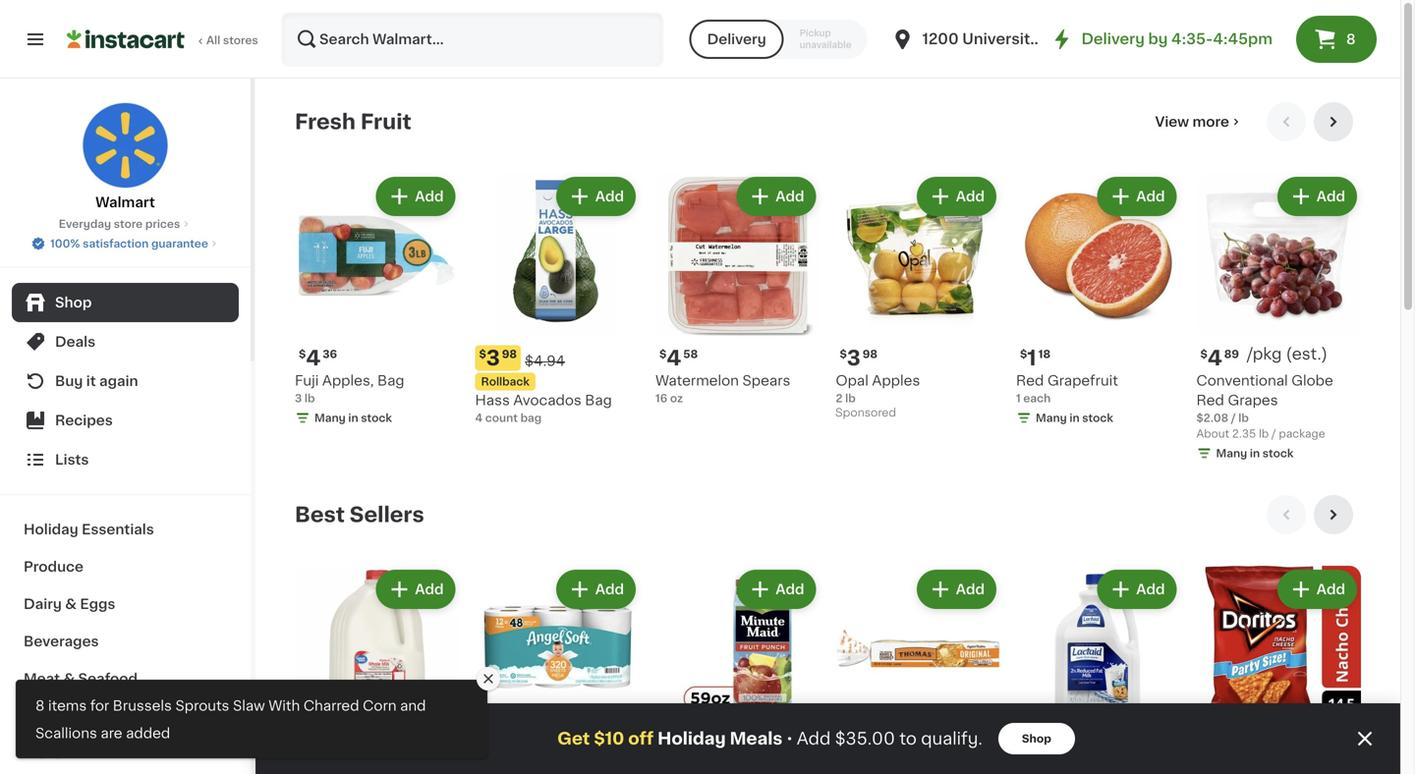 Task type: describe. For each thing, give the bounding box(es) containing it.
2
[[836, 393, 843, 404]]

again
[[99, 374, 138, 388]]

store
[[114, 219, 143, 229]]

globe
[[1292, 374, 1334, 388]]

walmart
[[96, 196, 155, 209]]

deals
[[55, 335, 95, 349]]

1200 university ave button
[[891, 12, 1072, 67]]

3 inside 3 button
[[306, 741, 320, 762]]

holiday essentials
[[24, 523, 154, 537]]

best sellers
[[295, 505, 424, 525]]

$ 3 92
[[840, 741, 877, 762]]

& for dairy
[[65, 598, 77, 611]]

off
[[628, 731, 654, 747]]

$ 4 36
[[299, 348, 337, 369]]

shop button
[[998, 723, 1075, 755]]

18
[[1038, 349, 1051, 360]]

4 inside hass avocados bag 4 count bag
[[475, 413, 483, 424]]

item carousel region containing fresh fruit
[[295, 102, 1361, 480]]

it
[[86, 374, 96, 388]]

items
[[48, 699, 87, 713]]

100% satisfaction guarantee
[[50, 238, 208, 249]]

36
[[323, 349, 337, 360]]

38
[[1044, 742, 1058, 753]]

recipes link
[[12, 401, 239, 440]]

0 vertical spatial /
[[1231, 413, 1236, 424]]

product group containing 8
[[475, 566, 640, 774]]

scallions
[[35, 727, 97, 741]]

/pkg
[[1247, 346, 1282, 362]]

delivery button
[[690, 20, 784, 59]]

in for 4
[[348, 413, 358, 424]]

100% satisfaction guarantee button
[[31, 232, 220, 252]]

lb right '2.35'
[[1259, 429, 1269, 439]]

with
[[269, 699, 300, 713]]

dairy & eggs link
[[12, 586, 239, 623]]

•
[[787, 731, 793, 747]]

buy it again
[[55, 374, 138, 388]]

$ inside $ 1 18
[[1020, 349, 1027, 360]]

bag for avocados
[[585, 394, 612, 407]]

2 horizontal spatial stock
[[1263, 448, 1294, 459]]

added
[[126, 727, 170, 741]]

0 vertical spatial 8
[[1346, 32, 1356, 46]]

92
[[863, 742, 877, 753]]

$ inside $ 3 92
[[840, 742, 847, 753]]

Search field
[[283, 14, 662, 65]]

seafood
[[78, 672, 138, 686]]

0 vertical spatial shop
[[55, 296, 92, 310]]

fuji
[[295, 374, 319, 388]]

everyday store prices link
[[59, 216, 192, 232]]

apples,
[[322, 374, 374, 388]]

shop inside button
[[1022, 734, 1052, 745]]

fruit
[[361, 112, 412, 132]]

meat
[[24, 672, 60, 686]]

more
[[1193, 115, 1230, 129]]

opal
[[836, 374, 869, 388]]

red inside conventional globe red grapes $2.08 / lb about 2.35 lb / package
[[1197, 394, 1225, 407]]

0 horizontal spatial holiday
[[24, 523, 78, 537]]

oz
[[670, 393, 683, 404]]

for
[[90, 699, 109, 713]]

item carousel region containing best sellers
[[295, 495, 1361, 774]]

watermelon
[[656, 374, 739, 388]]

guarantee
[[151, 238, 208, 249]]

add inside the treatment tracker modal dialog
[[797, 731, 831, 747]]

2 horizontal spatial in
[[1250, 448, 1260, 459]]

bag for apples,
[[377, 374, 404, 388]]

all
[[206, 35, 220, 46]]

$ inside $ 6 38
[[1020, 742, 1027, 753]]

hass avocados bag 4 count bag
[[475, 394, 612, 424]]

snacks & candy link
[[12, 698, 239, 735]]

charred
[[304, 699, 359, 713]]

everyday
[[59, 219, 111, 229]]

conventional globe red grapes $2.08 / lb about 2.35 lb / package
[[1197, 374, 1334, 439]]

view more
[[1155, 115, 1230, 129]]

lb inside opal apples 2 lb
[[845, 393, 856, 404]]

corn
[[363, 699, 397, 713]]

2 98 from the left
[[863, 349, 878, 360]]

get
[[557, 731, 590, 747]]

frozen
[[24, 747, 72, 761]]

3 up opal
[[847, 348, 861, 369]]

conventional
[[1197, 374, 1288, 388]]

view
[[1155, 115, 1189, 129]]

university
[[962, 32, 1040, 46]]

dairy & eggs
[[24, 598, 115, 611]]

1 98 from the left
[[502, 349, 517, 360]]

2.35
[[1232, 429, 1256, 439]]

1 for $ 1 18
[[1027, 348, 1036, 369]]

stock for 1
[[1082, 413, 1113, 424]]

meals
[[730, 731, 783, 747]]

$4.93 original price: $5.48 element
[[1197, 739, 1361, 764]]

many in stock for 1
[[1036, 413, 1113, 424]]

$ 4 89
[[1201, 348, 1239, 369]]

1 vertical spatial /
[[1272, 429, 1276, 439]]

fresh fruit
[[295, 112, 412, 132]]

1200
[[922, 32, 959, 46]]

snacks
[[24, 710, 75, 723]]

close toast image
[[481, 671, 496, 687]]

essentials
[[82, 523, 154, 537]]

4 for $ 4 89
[[1208, 348, 1222, 369]]

$ 4 58
[[659, 348, 698, 369]]

all stores
[[206, 35, 258, 46]]

1200 university ave
[[922, 32, 1072, 46]]

0 horizontal spatial 8 button
[[475, 566, 640, 774]]

spears
[[743, 374, 791, 388]]

beverages link
[[12, 623, 239, 660]]

grapefruit
[[1048, 374, 1118, 388]]

84
[[678, 742, 693, 753]]

qualify.
[[921, 731, 983, 747]]

$ up rollback
[[479, 349, 486, 360]]

many for 4
[[315, 413, 346, 424]]

4:45pm
[[1213, 32, 1273, 46]]

3 inside fuji apples, bag 3 lb
[[295, 393, 302, 404]]

watermelon spears 16 oz
[[656, 374, 791, 404]]

$4.89 per package (estimated) element
[[1197, 345, 1361, 371]]

produce
[[24, 560, 84, 574]]



Task type: vqa. For each thing, say whether or not it's contained in the screenshot.
'lb' in the Opal Apples 2 lb
yes



Task type: locate. For each thing, give the bounding box(es) containing it.
$ left 58
[[659, 349, 667, 360]]

sellers
[[350, 505, 424, 525]]

$ left 18
[[1020, 349, 1027, 360]]

$ left 89
[[1201, 349, 1208, 360]]

1 horizontal spatial many in stock
[[1036, 413, 1113, 424]]

/ up '2.35'
[[1231, 413, 1236, 424]]

are
[[101, 727, 122, 741]]

$ left 92
[[840, 742, 847, 753]]

sponsored badge image
[[836, 408, 895, 419]]

$ 3 98 up opal
[[840, 348, 878, 369]]

$ left 38
[[1020, 742, 1027, 753]]

treatment tracker modal dialog
[[256, 704, 1401, 774]]

holiday right off
[[658, 731, 726, 747]]

lb inside fuji apples, bag 3 lb
[[305, 393, 315, 404]]

about
[[1197, 429, 1230, 439]]

58
[[683, 349, 698, 360]]

$3.98 original price: $4.94 element
[[475, 345, 640, 371]]

lb up '2.35'
[[1239, 413, 1249, 424]]

0 vertical spatial &
[[65, 598, 77, 611]]

$ inside the $ 4 58
[[659, 349, 667, 360]]

best
[[295, 505, 345, 525]]

$ 1 84
[[659, 741, 693, 762]]

1 vertical spatial &
[[63, 672, 75, 686]]

$ 3 98 inside $3.98 original price: $4.94 element
[[479, 348, 517, 369]]

1 vertical spatial red
[[1197, 394, 1225, 407]]

0 horizontal spatial red
[[1016, 374, 1044, 388]]

$
[[299, 349, 306, 360], [479, 349, 486, 360], [659, 349, 667, 360], [840, 349, 847, 360], [1020, 349, 1027, 360], [1201, 349, 1208, 360], [659, 742, 667, 753], [840, 742, 847, 753], [1020, 742, 1027, 753]]

1 vertical spatial holiday
[[658, 731, 726, 747]]

0 horizontal spatial 1
[[667, 741, 676, 762]]

main content
[[256, 79, 1401, 774]]

98 up rollback
[[502, 349, 517, 360]]

many in stock down fuji apples, bag 3 lb
[[315, 413, 392, 424]]

3 down 'charred'
[[306, 741, 320, 762]]

1 horizontal spatial shop
[[1022, 734, 1052, 745]]

$35.00
[[835, 731, 895, 747]]

product group containing add
[[1197, 566, 1361, 774]]

delivery for delivery by 4:35-4:45pm
[[1082, 32, 1145, 46]]

view more button
[[1148, 102, 1251, 142]]

1 vertical spatial item carousel region
[[295, 495, 1361, 774]]

1 horizontal spatial 8 button
[[1296, 16, 1377, 63]]

$ left 84
[[659, 742, 667, 753]]

98 up opal
[[863, 349, 878, 360]]

red up each
[[1016, 374, 1044, 388]]

delivery by 4:35-4:45pm link
[[1050, 28, 1273, 51]]

0 horizontal spatial bag
[[377, 374, 404, 388]]

eggs
[[80, 598, 115, 611]]

$10
[[594, 731, 624, 747]]

2 horizontal spatial many in stock
[[1216, 448, 1294, 459]]

& for snacks
[[78, 710, 90, 723]]

stock for 4
[[361, 413, 392, 424]]

2 vertical spatial 8
[[486, 741, 501, 762]]

apples
[[872, 374, 920, 388]]

bag
[[377, 374, 404, 388], [585, 394, 612, 407]]

&
[[65, 598, 77, 611], [63, 672, 75, 686], [78, 710, 90, 723]]

0 horizontal spatial 98
[[502, 349, 517, 360]]

8 button
[[1296, 16, 1377, 63], [475, 566, 640, 774]]

candy
[[93, 710, 140, 723]]

0 horizontal spatial /
[[1231, 413, 1236, 424]]

1 $ 3 98 from the left
[[479, 348, 517, 369]]

100%
[[50, 238, 80, 249]]

delivery inside 'link'
[[1082, 32, 1145, 46]]

many in stock
[[315, 413, 392, 424], [1036, 413, 1113, 424], [1216, 448, 1294, 459]]

$ inside $ 4 89
[[1201, 349, 1208, 360]]

2 horizontal spatial many
[[1216, 448, 1247, 459]]

/pkg (est.)
[[1247, 346, 1328, 362]]

$ up fuji
[[299, 349, 306, 360]]

lists link
[[12, 440, 239, 480]]

$ inside $ 1 84
[[659, 742, 667, 753]]

$ 3 98 up rollback
[[479, 348, 517, 369]]

bag
[[520, 413, 542, 424]]

89
[[1224, 349, 1239, 360]]

3 button
[[295, 566, 459, 774]]

red inside "red grapefruit 1 each"
[[1016, 374, 1044, 388]]

2 horizontal spatial 8
[[1346, 32, 1356, 46]]

red grapefruit 1 each
[[1016, 374, 1118, 404]]

1 horizontal spatial 98
[[863, 349, 878, 360]]

bag inside hass avocados bag 4 count bag
[[585, 394, 612, 407]]

4:35-
[[1172, 32, 1213, 46]]

3 up rollback
[[486, 348, 500, 369]]

1 inside "red grapefruit 1 each"
[[1016, 393, 1021, 404]]

3 inside $3.98 original price: $4.94 element
[[486, 348, 500, 369]]

1 horizontal spatial stock
[[1082, 413, 1113, 424]]

0 vertical spatial 8 button
[[1296, 16, 1377, 63]]

grapes
[[1228, 394, 1278, 407]]

98
[[502, 349, 517, 360], [863, 349, 878, 360]]

shop
[[55, 296, 92, 310], [1022, 734, 1052, 745]]

8 inside 8 items for brussels sprouts slaw with charred corn and scallions are added
[[35, 699, 45, 713]]

recipes
[[55, 414, 113, 428]]

holiday inside the treatment tracker modal dialog
[[658, 731, 726, 747]]

1 item carousel region from the top
[[295, 102, 1361, 480]]

lists
[[55, 453, 89, 467]]

2 vertical spatial &
[[78, 710, 90, 723]]

ave
[[1043, 32, 1072, 46]]

beverages
[[24, 635, 99, 649]]

meat & seafood link
[[12, 660, 239, 698]]

many down each
[[1036, 413, 1067, 424]]

lb down fuji
[[305, 393, 315, 404]]

many in stock for 4
[[315, 413, 392, 424]]

in for 1
[[1070, 413, 1080, 424]]

3 left 92
[[847, 741, 861, 762]]

4 left 58
[[667, 348, 681, 369]]

2 horizontal spatial 1
[[1027, 348, 1036, 369]]

1 left each
[[1016, 393, 1021, 404]]

(est.)
[[1286, 346, 1328, 362]]

opal apples 2 lb
[[836, 374, 920, 404]]

everyday store prices
[[59, 219, 180, 229]]

bag right apples,
[[377, 374, 404, 388]]

dairy
[[24, 598, 62, 611]]

satisfaction
[[83, 238, 149, 249]]

0 vertical spatial item carousel region
[[295, 102, 1361, 480]]

in down "red grapefruit 1 each"
[[1070, 413, 1080, 424]]

shop right qualify.
[[1022, 734, 1052, 745]]

1 horizontal spatial bag
[[585, 394, 612, 407]]

delivery
[[1082, 32, 1145, 46], [707, 32, 766, 46]]

bag right avocados
[[585, 394, 612, 407]]

& for meat
[[63, 672, 75, 686]]

$ 6 38
[[1020, 741, 1058, 762]]

1 horizontal spatial in
[[1070, 413, 1080, 424]]

/ left package
[[1272, 429, 1276, 439]]

0 vertical spatial red
[[1016, 374, 1044, 388]]

hass
[[475, 394, 510, 407]]

stock
[[361, 413, 392, 424], [1082, 413, 1113, 424], [1263, 448, 1294, 459]]

1 horizontal spatial red
[[1197, 394, 1225, 407]]

shop link
[[12, 283, 239, 322]]

2 vertical spatial 1
[[667, 741, 676, 762]]

prices
[[145, 219, 180, 229]]

1 left 84
[[667, 741, 676, 762]]

walmart logo image
[[82, 102, 169, 189]]

delivery inside button
[[707, 32, 766, 46]]

& left eggs on the bottom of the page
[[65, 598, 77, 611]]

many in stock down "red grapefruit 1 each"
[[1036, 413, 1113, 424]]

walmart link
[[82, 102, 169, 212]]

frozen link
[[12, 735, 239, 773]]

0 horizontal spatial delivery
[[707, 32, 766, 46]]

many in stock down '2.35'
[[1216, 448, 1294, 459]]

0 vertical spatial holiday
[[24, 523, 78, 537]]

6
[[1027, 741, 1042, 762]]

0 horizontal spatial stock
[[361, 413, 392, 424]]

stock down grapefruit
[[1082, 413, 1113, 424]]

1 horizontal spatial $ 3 98
[[840, 348, 878, 369]]

4 for $ 4 58
[[667, 348, 681, 369]]

product group containing 6
[[1016, 566, 1181, 774]]

1 horizontal spatial 8
[[486, 741, 501, 762]]

1 vertical spatial 8
[[35, 699, 45, 713]]

2 $ 3 98 from the left
[[840, 348, 878, 369]]

many for 1
[[1036, 413, 1067, 424]]

1 vertical spatial 1
[[1016, 393, 1021, 404]]

1 left 18
[[1027, 348, 1036, 369]]

8
[[1346, 32, 1356, 46], [35, 699, 45, 713], [486, 741, 501, 762]]

1 vertical spatial bag
[[585, 394, 612, 407]]

red up $2.08
[[1197, 394, 1225, 407]]

many down '2.35'
[[1216, 448, 1247, 459]]

1 vertical spatial shop
[[1022, 734, 1052, 745]]

in down fuji apples, bag 3 lb
[[348, 413, 358, 424]]

0 vertical spatial bag
[[377, 374, 404, 388]]

$ up opal
[[840, 349, 847, 360]]

delivery for delivery
[[707, 32, 766, 46]]

red
[[1016, 374, 1044, 388], [1197, 394, 1225, 407]]

4 for $ 4 36
[[306, 348, 321, 369]]

meat & seafood
[[24, 672, 138, 686]]

0 horizontal spatial $ 3 98
[[479, 348, 517, 369]]

in down '2.35'
[[1250, 448, 1260, 459]]

instacart logo image
[[67, 28, 185, 51]]

16
[[656, 393, 668, 404]]

4 left 89
[[1208, 348, 1222, 369]]

0 vertical spatial 1
[[1027, 348, 1036, 369]]

$ inside $ 4 36
[[299, 349, 306, 360]]

count
[[485, 413, 518, 424]]

1 vertical spatial 8 button
[[475, 566, 640, 774]]

snacks & candy
[[24, 710, 140, 723]]

product group
[[295, 173, 459, 430], [475, 173, 640, 426], [656, 173, 820, 406], [836, 173, 1001, 424], [1016, 173, 1181, 430], [1197, 173, 1361, 465], [295, 566, 459, 774], [475, 566, 640, 774], [656, 566, 820, 774], [836, 566, 1001, 774], [1016, 566, 1181, 774], [1197, 566, 1361, 774]]

lb right the 2
[[845, 393, 856, 404]]

1 horizontal spatial 1
[[1016, 393, 1021, 404]]

many down fuji apples, bag 3 lb
[[315, 413, 346, 424]]

and
[[400, 699, 426, 713]]

4 left '36'
[[306, 348, 321, 369]]

deals link
[[12, 322, 239, 362]]

3
[[486, 348, 500, 369], [847, 348, 861, 369], [295, 393, 302, 404], [306, 741, 320, 762], [847, 741, 861, 762]]

stock down package
[[1263, 448, 1294, 459]]

1 horizontal spatial delivery
[[1082, 32, 1145, 46]]

2 item carousel region from the top
[[295, 495, 1361, 774]]

slaw
[[233, 699, 265, 713]]

bag inside fuji apples, bag 3 lb
[[377, 374, 404, 388]]

$ 1 18
[[1020, 348, 1051, 369]]

fuji apples, bag 3 lb
[[295, 374, 404, 404]]

service type group
[[690, 20, 867, 59]]

0 horizontal spatial in
[[348, 413, 358, 424]]

get $10 off holiday meals • add $35.00 to qualify.
[[557, 731, 983, 747]]

1 horizontal spatial many
[[1036, 413, 1067, 424]]

& left for
[[78, 710, 90, 723]]

1 for $ 1 84
[[667, 741, 676, 762]]

None search field
[[281, 12, 664, 67]]

& up "items"
[[63, 672, 75, 686]]

0 horizontal spatial many
[[315, 413, 346, 424]]

each
[[1024, 393, 1051, 404]]

add button
[[378, 179, 454, 214], [558, 179, 634, 214], [738, 179, 814, 214], [919, 179, 995, 214], [1099, 179, 1175, 214], [1279, 179, 1355, 214], [378, 572, 454, 607], [558, 572, 634, 607], [738, 572, 814, 607], [919, 572, 995, 607], [1099, 572, 1175, 607], [1279, 572, 1355, 607]]

3 down fuji
[[295, 393, 302, 404]]

1 horizontal spatial holiday
[[658, 731, 726, 747]]

4 down hass
[[475, 413, 483, 424]]

fresh
[[295, 112, 356, 132]]

produce link
[[12, 548, 239, 586]]

8 items for brussels sprouts slaw with charred corn and scallions are added
[[35, 699, 426, 741]]

package
[[1279, 429, 1326, 439]]

stock down fuji apples, bag 3 lb
[[361, 413, 392, 424]]

0 horizontal spatial many in stock
[[315, 413, 392, 424]]

0 horizontal spatial shop
[[55, 296, 92, 310]]

shop up "deals"
[[55, 296, 92, 310]]

0 horizontal spatial 8
[[35, 699, 45, 713]]

holiday up produce
[[24, 523, 78, 537]]

1 horizontal spatial /
[[1272, 429, 1276, 439]]

main content containing fresh fruit
[[256, 79, 1401, 774]]

item carousel region
[[295, 102, 1361, 480], [295, 495, 1361, 774]]



